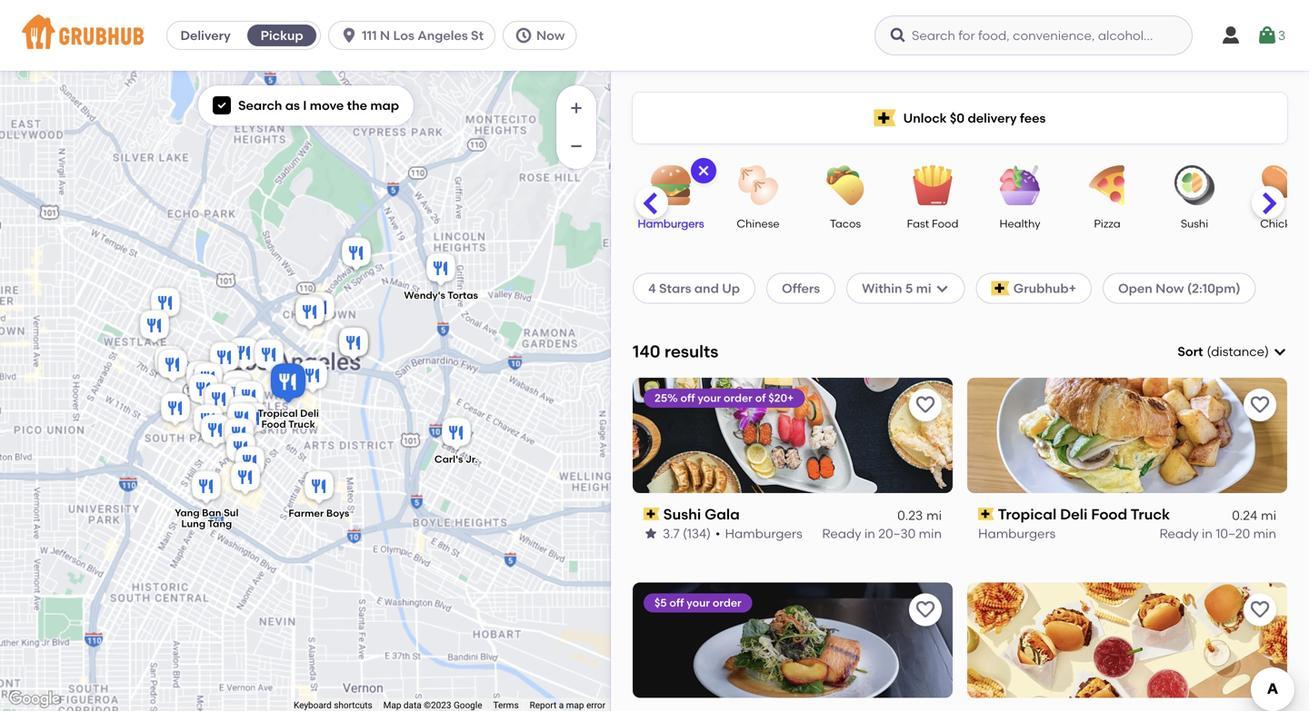 Task type: locate. For each thing, give the bounding box(es) containing it.
wendy's
[[404, 289, 445, 302]]

1 vertical spatial food
[[261, 418, 286, 431]]

proceed to checkout
[[1098, 646, 1230, 661]]

stars
[[659, 281, 691, 296]]

the little jewel of new orleans image
[[302, 290, 338, 330]]

grubhub plus flag logo image
[[874, 110, 896, 127], [992, 281, 1010, 296]]

svg image inside the 3 button
[[1256, 25, 1278, 46]]

• hamburgers
[[715, 526, 803, 542]]

in for tropical deli food truck
[[1202, 526, 1213, 542]]

1 vertical spatial tropical deli food truck
[[998, 506, 1170, 524]]

tortas
[[448, 289, 478, 302]]

in left 20–30
[[865, 526, 875, 542]]

$5
[[655, 597, 667, 610]]

healthy
[[1000, 217, 1041, 230]]

tropical deli food truck image
[[266, 360, 310, 408]]

plus icon image
[[567, 99, 586, 117]]

svg image left chinese image
[[696, 164, 711, 178]]

0 horizontal spatial sushi
[[663, 506, 701, 524]]

svg image inside now button
[[515, 26, 533, 45]]

subscription pass image up star icon
[[644, 508, 660, 521]]

1 vertical spatial your
[[687, 597, 710, 610]]

billionaire burger boyz image
[[292, 292, 328, 332]]

•
[[715, 526, 720, 542]]

0.24 mi
[[1232, 508, 1276, 523]]

1 horizontal spatial in
[[1202, 526, 1213, 542]]

sort ( distance )
[[1178, 344, 1269, 360]]

svg image inside 111 n los angeles st button
[[340, 26, 358, 45]]

0 vertical spatial off
[[681, 392, 695, 405]]

now
[[536, 28, 565, 43], [1156, 281, 1184, 296]]

0 horizontal spatial food
[[261, 418, 286, 431]]

to
[[1153, 646, 1166, 661]]

terms link
[[493, 701, 519, 712]]

distance
[[1211, 344, 1265, 360]]

sushi down sushi image at the right top of page
[[1181, 217, 1208, 230]]

min
[[919, 526, 942, 542], [1253, 526, 1276, 542]]

0 horizontal spatial ready
[[822, 526, 861, 542]]

0 horizontal spatial grubhub plus flag logo image
[[874, 110, 896, 127]]

in left 10–20
[[1202, 526, 1213, 542]]

0.24
[[1232, 508, 1258, 523]]

google image
[[5, 688, 65, 712]]

star icon image
[[644, 527, 658, 541]]

0 vertical spatial your
[[698, 392, 721, 405]]

svg image
[[515, 26, 533, 45], [696, 164, 711, 178], [935, 281, 950, 296], [1273, 345, 1287, 359]]

2 in from the left
[[1202, 526, 1213, 542]]

min down 0.24 mi
[[1253, 526, 1276, 542]]

2 horizontal spatial food
[[1091, 506, 1127, 524]]

map region
[[0, 0, 686, 712]]

denny's image
[[335, 325, 372, 365]]

salt n peppa image
[[220, 376, 256, 416]]

grubhub+
[[1014, 281, 1076, 296]]

your for $5
[[687, 597, 710, 610]]

cargo snack shack image
[[338, 235, 375, 275]]

lung
[[181, 518, 206, 531]]

3 button
[[1256, 19, 1286, 52]]

0 horizontal spatial now
[[536, 28, 565, 43]]

up
[[722, 281, 740, 296]]

map
[[370, 98, 399, 113], [566, 701, 584, 712]]

arda's cafe image
[[219, 369, 255, 409]]

ready left 10–20
[[1160, 526, 1199, 542]]

subscription pass image
[[644, 508, 660, 521], [978, 508, 994, 521]]

farmer boys
[[289, 508, 349, 520]]

bonaventure brewing co. image
[[206, 340, 243, 380]]

food inside map region
[[261, 418, 286, 431]]

the vegan joint image
[[232, 444, 268, 484]]

tropical
[[258, 408, 298, 420], [998, 506, 1057, 524]]

off right the $5
[[670, 597, 684, 610]]

los
[[393, 28, 414, 43]]

google
[[454, 701, 482, 712]]

min for sushi gala
[[919, 526, 942, 542]]

truck down tropical deli food truck image
[[288, 418, 315, 431]]

your right the $5
[[687, 597, 710, 610]]

sushi
[[1181, 217, 1208, 230], [663, 506, 701, 524]]

sushi image
[[1163, 165, 1226, 205]]

25%
[[655, 392, 678, 405]]

wild living foods image
[[224, 400, 260, 441]]

20–30
[[878, 526, 916, 542]]

10–20
[[1216, 526, 1250, 542]]

1 horizontal spatial tropical deli food truck
[[998, 506, 1170, 524]]

0 horizontal spatial map
[[370, 98, 399, 113]]

1 horizontal spatial grubhub plus flag logo image
[[992, 281, 1010, 296]]

hamburgers image
[[639, 165, 703, 205]]

deli inside the tropical deli food truck
[[300, 408, 319, 420]]

1 horizontal spatial food
[[932, 217, 959, 230]]

1 vertical spatial grubhub plus flag logo image
[[992, 281, 1010, 296]]

0 vertical spatial grubhub plus flag logo image
[[874, 110, 896, 127]]

mi right 0.24
[[1261, 508, 1276, 523]]

1 horizontal spatial tropical
[[998, 506, 1057, 524]]

shake shack logo image
[[967, 583, 1287, 699]]

search
[[238, 98, 282, 113]]

1 vertical spatial order
[[713, 597, 742, 610]]

ready in 10–20 min
[[1160, 526, 1276, 542]]

report
[[530, 701, 557, 712]]

shortcuts
[[334, 701, 372, 712]]

1 vertical spatial map
[[566, 701, 584, 712]]

truck
[[288, 418, 315, 431], [1131, 506, 1170, 524]]

1 horizontal spatial ready
[[1160, 526, 1199, 542]]

map
[[383, 701, 401, 712]]

svg image right 5
[[935, 281, 950, 296]]

order for 25% off your order of $20+
[[724, 392, 753, 405]]

0 vertical spatial now
[[536, 28, 565, 43]]

subscription pass image for sushi gala
[[644, 508, 660, 521]]

smashburger image
[[157, 390, 194, 431]]

140
[[633, 342, 660, 362]]

ready left 20–30
[[822, 526, 861, 542]]

subscription pass image right 0.23 mi
[[978, 508, 994, 521]]

truck up ready in 10–20 min
[[1131, 506, 1170, 524]]

vegan hooligans image
[[235, 400, 271, 441]]

1 vertical spatial deli
[[1060, 506, 1088, 524]]

0 horizontal spatial subscription pass image
[[644, 508, 660, 521]]

chinese
[[737, 217, 780, 230]]

the melt - 7th & figueroa, la image
[[183, 359, 219, 399]]

min down 0.23 mi
[[919, 526, 942, 542]]

0 vertical spatial food
[[932, 217, 959, 230]]

save this restaurant image
[[915, 394, 936, 416], [1249, 394, 1271, 416], [915, 600, 936, 622], [1249, 600, 1271, 622]]

sushi up 3.7 (134)
[[663, 506, 701, 524]]

None field
[[1178, 343, 1287, 361]]

order right the $5
[[713, 597, 742, 610]]

svg image right ")"
[[1273, 345, 1287, 359]]

a
[[559, 701, 564, 712]]

sushi for sushi
[[1181, 217, 1208, 230]]

dollis - breakfast restaurant image
[[155, 347, 191, 387]]

1 horizontal spatial min
[[1253, 526, 1276, 542]]

pickup button
[[244, 21, 320, 50]]

mi right 0.23 in the right bottom of the page
[[927, 508, 942, 523]]

0 horizontal spatial tropical
[[258, 408, 298, 420]]

deli
[[300, 408, 319, 420], [1060, 506, 1088, 524]]

1 vertical spatial off
[[670, 597, 684, 610]]

d-town burger bar image
[[231, 379, 267, 419]]

2 ready from the left
[[1160, 526, 1199, 542]]

$5 off your order
[[655, 597, 742, 610]]

burger den image
[[335, 325, 372, 365]]

1 horizontal spatial map
[[566, 701, 584, 712]]

chicken
[[1260, 217, 1304, 230]]

0 vertical spatial truck
[[288, 418, 315, 431]]

2 subscription pass image from the left
[[978, 508, 994, 521]]

now right the open
[[1156, 281, 1184, 296]]

0 horizontal spatial in
[[865, 526, 875, 542]]

fast
[[907, 217, 929, 230]]

food down "tropical deli food truck logo" on the bottom of the page
[[1091, 506, 1127, 524]]

0 vertical spatial sushi
[[1181, 217, 1208, 230]]

shake shack image
[[225, 335, 262, 375]]

111 n los angeles st
[[362, 28, 484, 43]]

yang ban sul lung tang
[[175, 507, 239, 531]]

4 stars and up
[[648, 281, 740, 296]]

map right 'the'
[[370, 98, 399, 113]]

food right wild living foods icon
[[261, 418, 286, 431]]

1 min from the left
[[919, 526, 942, 542]]

as
[[285, 98, 300, 113]]

0 horizontal spatial deli
[[300, 408, 319, 420]]

of
[[755, 392, 766, 405]]

map right the a on the left bottom
[[566, 701, 584, 712]]

in
[[865, 526, 875, 542], [1202, 526, 1213, 542]]

el charro restaurant image
[[136, 308, 173, 348]]

sushi gala image
[[295, 358, 331, 398]]

0 vertical spatial order
[[724, 392, 753, 405]]

delivery button
[[167, 21, 244, 50]]

1 vertical spatial tropical
[[998, 506, 1057, 524]]

proceed to checkout button
[[1042, 637, 1286, 670]]

yang
[[175, 507, 200, 520]]

1 ready from the left
[[822, 526, 861, 542]]

0 vertical spatial map
[[370, 98, 399, 113]]

order left of
[[724, 392, 753, 405]]

grubhub plus flag logo image left unlock at the right top
[[874, 110, 896, 127]]

1 horizontal spatial subscription pass image
[[978, 508, 994, 521]]

hamburgers
[[638, 217, 704, 230], [725, 526, 803, 542], [978, 526, 1056, 542]]

1 horizontal spatial now
[[1156, 281, 1184, 296]]

shayan express image
[[223, 431, 259, 471]]

1 in from the left
[[865, 526, 875, 542]]

svg image right st
[[515, 26, 533, 45]]

mi
[[916, 281, 932, 296], [927, 508, 942, 523], [1261, 508, 1276, 523]]

3.7
[[663, 526, 680, 542]]

save this restaurant button
[[909, 389, 942, 422], [1244, 389, 1276, 422], [909, 594, 942, 627], [1244, 594, 1276, 627]]

0 horizontal spatial tropical deli food truck
[[258, 408, 319, 431]]

0 vertical spatial deli
[[300, 408, 319, 420]]

0.23
[[898, 508, 923, 523]]

grubhub plus flag logo image left grubhub+
[[992, 281, 1010, 296]]

your for 25%
[[698, 392, 721, 405]]

1 vertical spatial sushi
[[663, 506, 701, 524]]

0.23 mi
[[898, 508, 942, 523]]

0 horizontal spatial min
[[919, 526, 942, 542]]

1 horizontal spatial truck
[[1131, 506, 1170, 524]]

unlock $0 delivery fees
[[903, 110, 1046, 126]]

order
[[724, 392, 753, 405], [713, 597, 742, 610]]

2 min from the left
[[1253, 526, 1276, 542]]

ready for tropical deli food truck
[[1160, 526, 1199, 542]]

carl's
[[434, 454, 463, 466]]

svg image for search as i move the map
[[216, 100, 227, 111]]

food right fast
[[932, 217, 959, 230]]

now right st
[[536, 28, 565, 43]]

off
[[681, 392, 695, 405], [670, 597, 684, 610]]

0 vertical spatial tropical deli food truck
[[258, 408, 319, 431]]

svg image for 3
[[1256, 25, 1278, 46]]

your right 25%
[[698, 392, 721, 405]]

sort
[[1178, 344, 1203, 360]]

off right 25%
[[681, 392, 695, 405]]

svg image
[[1220, 25, 1242, 46], [1256, 25, 1278, 46], [340, 26, 358, 45], [889, 26, 907, 45], [216, 100, 227, 111]]

1 horizontal spatial sushi
[[1181, 217, 1208, 230]]

svg image for 111 n los angeles st
[[340, 26, 358, 45]]

and
[[694, 281, 719, 296]]

0 vertical spatial tropical
[[258, 408, 298, 420]]

1 subscription pass image from the left
[[644, 508, 660, 521]]

0 horizontal spatial truck
[[288, 418, 315, 431]]



Task type: describe. For each thing, give the bounding box(es) containing it.
wendy's tortas image
[[423, 250, 459, 290]]

hill street bar & restaurant logo image
[[633, 583, 953, 699]]

5
[[905, 281, 913, 296]]

4
[[648, 281, 656, 296]]

the
[[347, 98, 367, 113]]

pizza
[[1094, 217, 1121, 230]]

$0
[[950, 110, 965, 126]]

grubhub plus flag logo image for unlock $0 delivery fees
[[874, 110, 896, 127]]

grubhub plus flag logo image for grubhub+
[[992, 281, 1010, 296]]

tacos
[[830, 217, 861, 230]]

subscription pass image for tropical deli food truck
[[978, 508, 994, 521]]

boys
[[326, 508, 349, 520]]

ready in 20–30 min
[[822, 526, 942, 542]]

0 horizontal spatial hamburgers
[[638, 217, 704, 230]]

results
[[664, 342, 718, 362]]

111
[[362, 28, 377, 43]]

habibi bites image
[[151, 343, 187, 383]]

)
[[1265, 344, 1269, 360]]

gala
[[705, 506, 740, 524]]

keyboard shortcuts button
[[294, 700, 372, 712]]

carl's jr.
[[434, 454, 478, 466]]

burgershop image
[[225, 393, 262, 433]]

sushi gala logo image
[[633, 378, 953, 493]]

map data ©2023 google
[[383, 701, 482, 712]]

min for tropical deli food truck
[[1253, 526, 1276, 542]]

keyboard shortcuts
[[294, 701, 372, 712]]

in for sushi gala
[[865, 526, 875, 542]]

sul
[[224, 507, 239, 520]]

2 horizontal spatial hamburgers
[[978, 526, 1056, 542]]

burger district image
[[221, 416, 257, 456]]

pickup
[[261, 28, 303, 43]]

(
[[1207, 344, 1211, 360]]

25% off your order of $20+
[[655, 392, 794, 405]]

tropical deli food truck logo image
[[967, 378, 1287, 493]]

(2:10pm)
[[1187, 281, 1241, 296]]

140 results
[[633, 342, 718, 362]]

report a map error
[[530, 701, 606, 712]]

i
[[303, 98, 307, 113]]

order for $5 off your order
[[713, 597, 742, 610]]

st
[[471, 28, 484, 43]]

ihop image
[[185, 371, 222, 411]]

sushi for sushi gala
[[663, 506, 701, 524]]

hill street bar & restaurant image
[[251, 337, 287, 377]]

open now (2:10pm)
[[1118, 281, 1241, 296]]

farmer
[[289, 508, 324, 520]]

Search for food, convenience, alcohol... search field
[[875, 15, 1193, 55]]

now inside now button
[[536, 28, 565, 43]]

delivery
[[180, 28, 231, 43]]

offers
[[782, 281, 820, 296]]

1 vertical spatial now
[[1156, 281, 1184, 296]]

carl's jr. image
[[438, 415, 475, 455]]

ban
[[202, 507, 221, 520]]

mi for sushi gala
[[927, 508, 942, 523]]

error
[[586, 701, 606, 712]]

the kroft image
[[292, 294, 328, 334]]

©2023
[[424, 701, 451, 712]]

ready for sushi gala
[[822, 526, 861, 542]]

report a map error link
[[530, 701, 606, 712]]

search as i move the map
[[238, 98, 399, 113]]

bossa nova image
[[190, 402, 226, 442]]

n
[[380, 28, 390, 43]]

vurger guyz image
[[201, 381, 237, 421]]

proceed
[[1098, 646, 1150, 661]]

tang
[[208, 518, 232, 531]]

yang ban sul lung tang image
[[188, 469, 225, 509]]

fees
[[1020, 110, 1046, 126]]

tropical deli food truck inside map region
[[258, 408, 319, 431]]

main navigation navigation
[[0, 0, 1309, 71]]

anna's fish market dtla image
[[190, 360, 226, 400]]

$20+
[[769, 392, 794, 405]]

gus's drive-in image
[[147, 285, 184, 325]]

1 horizontal spatial hamburgers
[[725, 526, 803, 542]]

3
[[1278, 28, 1286, 43]]

1 vertical spatial truck
[[1131, 506, 1170, 524]]

farmer boys image
[[301, 469, 337, 509]]

none field containing sort
[[1178, 343, 1287, 361]]

svg image inside field
[[1273, 345, 1287, 359]]

pizza image
[[1076, 165, 1139, 205]]

mi for tropical deli food truck
[[1261, 508, 1276, 523]]

3.7 (134)
[[663, 526, 711, 542]]

tacos image
[[814, 165, 877, 205]]

off for $5
[[670, 597, 684, 610]]

off for 25%
[[681, 392, 695, 405]]

fast food image
[[901, 165, 965, 205]]

data
[[404, 701, 422, 712]]

fast food
[[907, 217, 959, 230]]

minus icon image
[[567, 137, 586, 155]]

move
[[310, 98, 344, 113]]

1 horizontal spatial deli
[[1060, 506, 1088, 524]]

master burger image
[[197, 412, 234, 452]]

chinese image
[[726, 165, 790, 205]]

2 vertical spatial food
[[1091, 506, 1127, 524]]

terms
[[493, 701, 519, 712]]

tropical inside map region
[[258, 408, 298, 420]]

sushi gala
[[663, 506, 740, 524]]

wendy's tortas
[[404, 289, 478, 302]]

jr.
[[465, 454, 478, 466]]

mi right 5
[[916, 281, 932, 296]]

healthy image
[[988, 165, 1052, 205]]

delivery
[[968, 110, 1017, 126]]

chicken image
[[1250, 165, 1309, 205]]

unlock
[[903, 110, 947, 126]]

truck inside map region
[[288, 418, 315, 431]]

within 5 mi
[[862, 281, 932, 296]]

111 n los angeles st button
[[328, 21, 503, 50]]

(134)
[[683, 526, 711, 542]]

ale's restaurant image
[[227, 460, 264, 500]]

within
[[862, 281, 902, 296]]

keyboard
[[294, 701, 332, 712]]

open
[[1118, 281, 1153, 296]]



Task type: vqa. For each thing, say whether or not it's contained in the screenshot.
Open
yes



